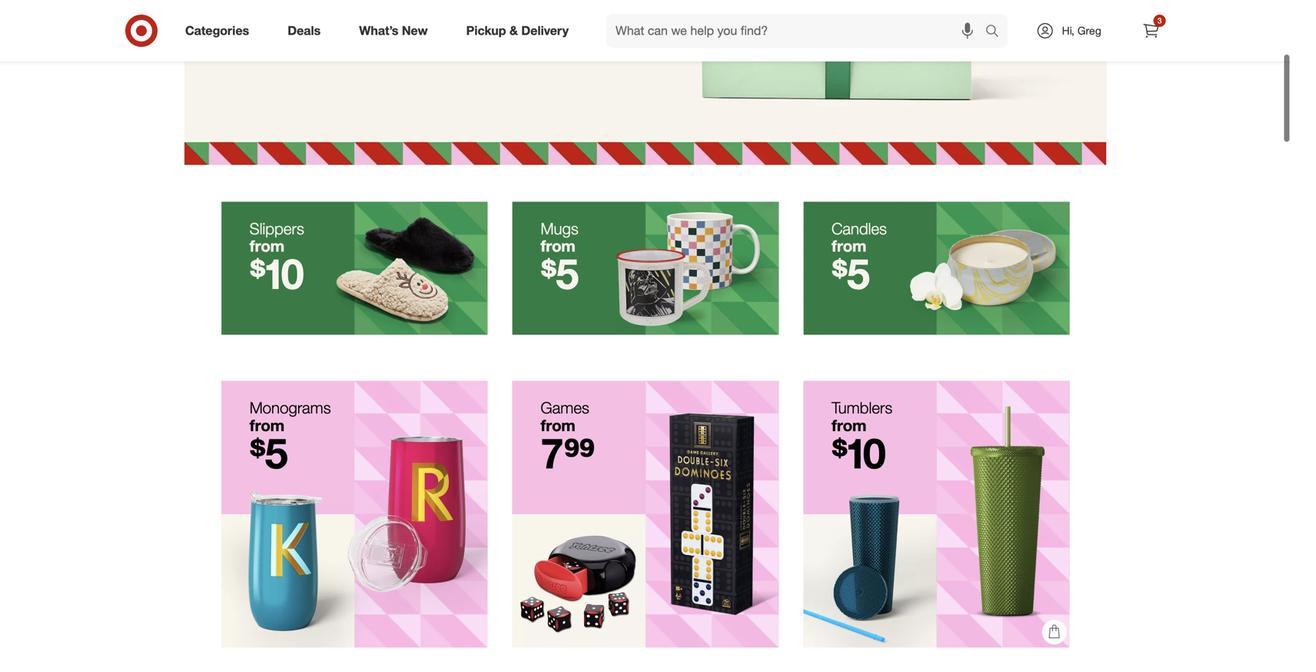 Task type: describe. For each thing, give the bounding box(es) containing it.
pickup
[[466, 23, 506, 38]]

hi, greg
[[1062, 24, 1102, 37]]

deals
[[288, 23, 321, 38]]

from for candles from $5
[[832, 236, 867, 256]]

what's
[[359, 23, 399, 38]]

search
[[979, 25, 1016, 40]]

candles
[[832, 219, 887, 238]]

search button
[[979, 14, 1016, 51]]

pickup & delivery
[[466, 23, 569, 38]]

from for mugs from $5
[[541, 236, 576, 256]]

slippers
[[250, 219, 304, 238]]

99
[[564, 427, 595, 478]]

3
[[1158, 16, 1162, 25]]

$5 for mugs from $5
[[541, 248, 579, 299]]

from for monograms from $5
[[250, 416, 285, 435]]

your
[[364, 31, 397, 53]]

games
[[541, 398, 590, 418]]

from for slippers from $10
[[250, 236, 285, 256]]

hi,
[[1062, 24, 1075, 37]]

budget.
[[402, 31, 461, 53]]

7
[[541, 427, 564, 478]]

3 link
[[1135, 14, 1169, 48]]

$5 for candles from $5
[[832, 248, 870, 299]]



Task type: vqa. For each thing, say whether or not it's contained in the screenshot.
Categories LINK
yes



Task type: locate. For each thing, give the bounding box(es) containing it.
$5
[[541, 248, 579, 299], [832, 248, 870, 299], [250, 427, 288, 478]]

from for tumblers from $10
[[832, 416, 867, 435]]

2 horizontal spatial $5
[[832, 248, 870, 299]]

monograms
[[250, 398, 331, 418]]

$10 for slippers from $10
[[250, 248, 304, 299]]

tumblers from $10
[[832, 398, 893, 478]]

from inside 'games from 7 99'
[[541, 416, 576, 435]]

0 vertical spatial $10
[[250, 248, 304, 299]]

$5 inside monograms from $5
[[250, 427, 288, 478]]

from inside monograms from $5
[[250, 416, 285, 435]]

bring
[[312, 11, 351, 32]]

games from 7 99
[[541, 398, 595, 478]]

tumblers
[[832, 398, 893, 418]]

what's new
[[359, 23, 428, 38]]

ideas
[[231, 11, 272, 32]]

1 horizontal spatial $10
[[832, 427, 886, 478]]

from inside tumblers from $10
[[832, 416, 867, 435]]

without
[[231, 31, 287, 53]]

the
[[356, 11, 380, 32]]

$5 down the monograms
[[250, 427, 288, 478]]

from
[[250, 236, 285, 256], [541, 236, 576, 256], [832, 236, 867, 256], [250, 416, 285, 435], [541, 416, 576, 435], [832, 416, 867, 435]]

$5 down 'mugs'
[[541, 248, 579, 299]]

0 horizontal spatial $5
[[250, 427, 288, 478]]

greg
[[1078, 24, 1102, 37]]

mugs
[[541, 219, 579, 238]]

categories link
[[172, 14, 268, 48]]

from for games from 7 99
[[541, 416, 576, 435]]

$10 inside slippers from $10
[[250, 248, 304, 299]]

joy
[[385, 11, 407, 32]]

categories
[[185, 23, 249, 38]]

$5 for monograms from $5
[[250, 427, 288, 478]]

deals link
[[275, 14, 340, 48]]

what's new link
[[346, 14, 447, 48]]

pickup & delivery link
[[453, 14, 588, 48]]

1 vertical spatial $10
[[832, 427, 886, 478]]

from inside "mugs from $5"
[[541, 236, 576, 256]]

breaking
[[292, 31, 359, 53]]

$5 down candles
[[832, 248, 870, 299]]

$10 down tumblers
[[832, 427, 886, 478]]

ideas that bring the joy without breaking your budget.
[[231, 11, 461, 53]]

What can we help you find? suggestions appear below search field
[[607, 14, 989, 48]]

$10 for tumblers from $10
[[832, 427, 886, 478]]

candles from $5
[[832, 219, 887, 299]]

&
[[510, 23, 518, 38]]

from inside candles from $5
[[832, 236, 867, 256]]

$10 inside tumblers from $10
[[832, 427, 886, 478]]

1 horizontal spatial $5
[[541, 248, 579, 299]]

slippers from $10
[[250, 219, 304, 299]]

mugs from $5
[[541, 219, 579, 299]]

delivery
[[522, 23, 569, 38]]

new
[[402, 23, 428, 38]]

0 horizontal spatial $10
[[250, 248, 304, 299]]

from inside slippers from $10
[[250, 236, 285, 256]]

$5 inside candles from $5
[[832, 248, 870, 299]]

$10
[[250, 248, 304, 299], [832, 427, 886, 478]]

$10 down slippers
[[250, 248, 304, 299]]

monograms from $5
[[250, 398, 331, 478]]

that
[[277, 11, 307, 32]]



